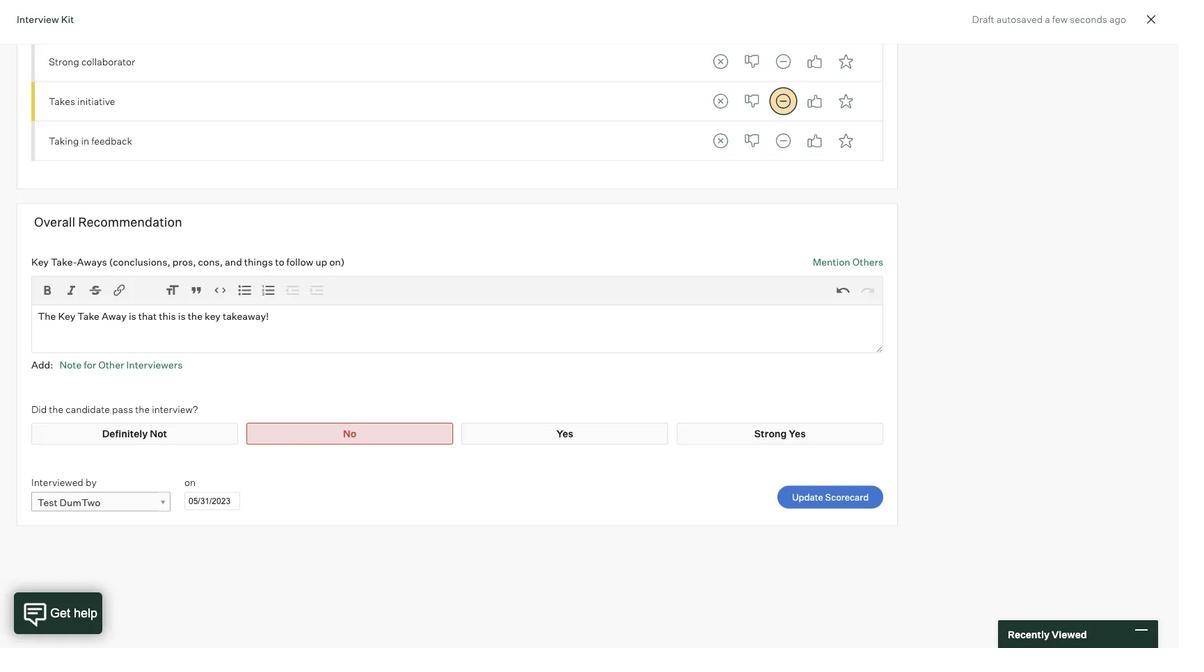 Task type: vqa. For each thing, say whether or not it's contained in the screenshot.
STRONG YES image
yes



Task type: locate. For each thing, give the bounding box(es) containing it.
on)
[[329, 256, 345, 269]]

kit
[[61, 13, 74, 25]]

update scorecard link
[[778, 487, 884, 510]]

strong yes button for takes initiative
[[832, 88, 860, 115]]

0 horizontal spatial the
[[49, 404, 63, 416]]

key
[[31, 256, 49, 269], [58, 311, 75, 323]]

no image left mixed icon
[[738, 127, 766, 155]]

1 vertical spatial strong yes button
[[832, 88, 860, 115]]

no button
[[738, 48, 766, 76], [738, 88, 766, 115], [738, 127, 766, 155]]

seconds
[[1070, 13, 1108, 25]]

2 definitely not image from the top
[[707, 88, 735, 115]]

0 vertical spatial mixed image
[[770, 48, 798, 76]]

2 definitely not button from the top
[[707, 88, 735, 115]]

2 no button from the top
[[738, 88, 766, 115]]

yes image down yes icon
[[801, 88, 829, 115]]

pass
[[112, 404, 133, 416]]

test dumtwo link
[[31, 493, 171, 513]]

1 strong yes button from the top
[[832, 48, 860, 76]]

1 yes image from the top
[[801, 88, 829, 115]]

draft autosaved a few seconds ago
[[972, 13, 1127, 25]]

strong for strong collaborator
[[49, 56, 79, 68]]

yes image right mixed icon
[[801, 127, 829, 155]]

1 definitely not image from the top
[[707, 48, 735, 76]]

the right did
[[49, 404, 63, 416]]

tab list
[[707, 48, 860, 76], [707, 88, 860, 115], [707, 127, 860, 155]]

1 vertical spatial mixed image
[[770, 88, 798, 115]]

2 vertical spatial yes button
[[801, 127, 829, 155]]

by
[[86, 477, 97, 489]]

few
[[1053, 13, 1068, 25]]

definitely not image
[[707, 48, 735, 76], [707, 88, 735, 115]]

1 yes button from the top
[[801, 48, 829, 76]]

3 strong yes image from the top
[[832, 127, 860, 155]]

definitely not image up definitely not image
[[707, 88, 735, 115]]

mixed image for strong collaborator
[[770, 48, 798, 76]]

yes image for taking in feedback
[[801, 127, 829, 155]]

1 mixed button from the top
[[770, 48, 798, 76]]

1 vertical spatial definitely not button
[[707, 88, 735, 115]]

tab list for takes initiative
[[707, 88, 860, 115]]

2 strong yes image from the top
[[832, 88, 860, 115]]

3 mixed button from the top
[[770, 127, 798, 155]]

1 definitely not button from the top
[[707, 48, 735, 76]]

1 vertical spatial strong
[[755, 429, 787, 441]]

1 vertical spatial strong yes image
[[832, 88, 860, 115]]

mention others
[[813, 256, 884, 269]]

and
[[225, 256, 242, 269]]

0 vertical spatial no button
[[738, 48, 766, 76]]

did
[[31, 404, 47, 416]]

yes image
[[801, 48, 829, 76]]

mixed button left yes icon
[[770, 48, 798, 76]]

taking in feedback
[[49, 135, 132, 147]]

0 vertical spatial strong yes image
[[832, 48, 860, 76]]

0 horizontal spatial is
[[129, 311, 136, 323]]

definitely not image
[[707, 127, 735, 155]]

yes
[[557, 429, 574, 441], [789, 429, 806, 441]]

initiative
[[77, 95, 115, 108]]

recently
[[1008, 629, 1050, 641]]

yes button for strong collaborator
[[801, 48, 829, 76]]

0 vertical spatial tab list
[[707, 48, 860, 76]]

yes button right no icon
[[801, 48, 829, 76]]

3 definitely not button from the top
[[707, 127, 735, 155]]

mention
[[813, 256, 851, 269]]

1 tab list from the top
[[707, 48, 860, 76]]

note
[[60, 360, 82, 372]]

mixed button right definitely not image
[[770, 127, 798, 155]]

is right this
[[178, 311, 186, 323]]

mixed button up mixed icon
[[770, 88, 798, 115]]

not
[[150, 429, 167, 441]]

is left that
[[129, 311, 136, 323]]

1 vertical spatial definitely not image
[[707, 88, 735, 115]]

mixed image
[[770, 48, 798, 76], [770, 88, 798, 115]]

that
[[138, 311, 157, 323]]

up
[[316, 256, 327, 269]]

2 tab list from the top
[[707, 88, 860, 115]]

definitely not image left no icon
[[707, 48, 735, 76]]

recently viewed
[[1008, 629, 1087, 641]]

2 vertical spatial no button
[[738, 127, 766, 155]]

the left the key at the top left of the page
[[188, 311, 203, 323]]

0 vertical spatial no image
[[738, 88, 766, 115]]

is
[[129, 311, 136, 323], [178, 311, 186, 323]]

test dumtwo
[[38, 497, 101, 509]]

0 vertical spatial definitely not button
[[707, 48, 735, 76]]

0 vertical spatial yes button
[[801, 48, 829, 76]]

1 vertical spatial tab list
[[707, 88, 860, 115]]

definitely not button up definitely not image
[[707, 88, 735, 115]]

0 horizontal spatial yes
[[557, 429, 574, 441]]

2 vertical spatial strong yes image
[[832, 127, 860, 155]]

yes image
[[801, 88, 829, 115], [801, 127, 829, 155]]

no button for takes initiative
[[738, 88, 766, 115]]

yes button right mixed icon
[[801, 127, 829, 155]]

1 vertical spatial key
[[58, 311, 75, 323]]

3 yes button from the top
[[801, 127, 829, 155]]

definitely not button left mixed icon
[[707, 127, 735, 155]]

mixed image left yes icon
[[770, 48, 798, 76]]

no image
[[738, 88, 766, 115], [738, 127, 766, 155]]

2 horizontal spatial the
[[188, 311, 203, 323]]

strong yes button
[[832, 48, 860, 76], [832, 88, 860, 115], [832, 127, 860, 155]]

0 vertical spatial definitely not image
[[707, 48, 735, 76]]

2 strong yes button from the top
[[832, 88, 860, 115]]

1 horizontal spatial is
[[178, 311, 186, 323]]

mixed image
[[770, 127, 798, 155]]

1 horizontal spatial key
[[58, 311, 75, 323]]

3 no button from the top
[[738, 127, 766, 155]]

viewed
[[1052, 629, 1087, 641]]

3 strong yes button from the top
[[832, 127, 860, 155]]

the right pass
[[135, 404, 150, 416]]

3 tab list from the top
[[707, 127, 860, 155]]

0 vertical spatial mixed button
[[770, 48, 798, 76]]

on
[[185, 477, 196, 489]]

2 no image from the top
[[738, 127, 766, 155]]

definitely not button for strong collaborator
[[707, 48, 735, 76]]

take-
[[51, 256, 77, 269]]

2 vertical spatial mixed button
[[770, 127, 798, 155]]

1 vertical spatial yes image
[[801, 127, 829, 155]]

1 horizontal spatial yes
[[789, 429, 806, 441]]

no button left yes icon
[[738, 48, 766, 76]]

key inside 'text field'
[[58, 311, 75, 323]]

2 mixed image from the top
[[770, 88, 798, 115]]

key
[[205, 311, 221, 323]]

0 vertical spatial key
[[31, 256, 49, 269]]

1 mixed image from the top
[[770, 48, 798, 76]]

1 vertical spatial mixed button
[[770, 88, 798, 115]]

1 no image from the top
[[738, 88, 766, 115]]

scorecard
[[825, 493, 869, 504]]

definitely not button
[[707, 48, 735, 76], [707, 88, 735, 115], [707, 127, 735, 155]]

1 strong yes image from the top
[[832, 48, 860, 76]]

strong
[[49, 56, 79, 68], [755, 429, 787, 441]]

1 vertical spatial no button
[[738, 88, 766, 115]]

2 yes image from the top
[[801, 127, 829, 155]]

0 vertical spatial yes image
[[801, 88, 829, 115]]

update
[[792, 493, 824, 504]]

None text field
[[185, 493, 240, 511]]

no button left mixed icon
[[738, 127, 766, 155]]

1 vertical spatial no image
[[738, 127, 766, 155]]

no image down no icon
[[738, 88, 766, 115]]

0 vertical spatial strong
[[49, 56, 79, 68]]

mixed image for takes initiative
[[770, 88, 798, 115]]

mixed button
[[770, 48, 798, 76], [770, 88, 798, 115], [770, 127, 798, 155]]

mixed image up mixed icon
[[770, 88, 798, 115]]

2 vertical spatial tab list
[[707, 127, 860, 155]]

yes button down yes icon
[[801, 88, 829, 115]]

definitely not button left no icon
[[707, 48, 735, 76]]

strong yes image
[[832, 48, 860, 76], [832, 88, 860, 115], [832, 127, 860, 155]]

1 no button from the top
[[738, 48, 766, 76]]

key left take-
[[31, 256, 49, 269]]

0 vertical spatial strong yes button
[[832, 48, 860, 76]]

yes button for taking in feedback
[[801, 127, 829, 155]]

2 vertical spatial strong yes button
[[832, 127, 860, 155]]

no button down no icon
[[738, 88, 766, 115]]

interview kit
[[17, 13, 74, 25]]

the
[[188, 311, 203, 323], [49, 404, 63, 416], [135, 404, 150, 416]]

to
[[275, 256, 284, 269]]

(conclusions,
[[109, 256, 170, 269]]

interview
[[17, 13, 59, 25]]

0 horizontal spatial strong
[[49, 56, 79, 68]]

2 yes button from the top
[[801, 88, 829, 115]]

1 horizontal spatial strong
[[755, 429, 787, 441]]

update scorecard
[[792, 493, 869, 504]]

yes button
[[801, 48, 829, 76], [801, 88, 829, 115], [801, 127, 829, 155]]

add:
[[31, 360, 53, 372]]

key right the
[[58, 311, 75, 323]]

2 mixed button from the top
[[770, 88, 798, 115]]

1 vertical spatial yes button
[[801, 88, 829, 115]]

2 vertical spatial definitely not button
[[707, 127, 735, 155]]

takes initiative
[[49, 95, 115, 108]]

interview?
[[152, 404, 198, 416]]

The Key Take Away is that this is the key takeaway! text field
[[31, 305, 884, 354]]



Task type: describe. For each thing, give the bounding box(es) containing it.
strong yes button for strong collaborator
[[832, 48, 860, 76]]

strong yes image for taking in feedback
[[832, 127, 860, 155]]

no image
[[738, 48, 766, 76]]

mention others link
[[813, 256, 884, 269]]

overall
[[34, 215, 75, 230]]

candidate
[[66, 404, 110, 416]]

strong yes
[[755, 429, 806, 441]]

cons,
[[198, 256, 223, 269]]

ago
[[1110, 13, 1127, 25]]

key take-aways (conclusions, pros, cons, and things to follow up on)
[[31, 256, 345, 269]]

no
[[343, 429, 357, 441]]

strong yes image for takes initiative
[[832, 88, 860, 115]]

take
[[77, 311, 99, 323]]

0 horizontal spatial key
[[31, 256, 49, 269]]

others
[[853, 256, 884, 269]]

definitely not image for initiative
[[707, 88, 735, 115]]

things
[[244, 256, 273, 269]]

yes image for takes initiative
[[801, 88, 829, 115]]

2 is from the left
[[178, 311, 186, 323]]

strong for strong yes
[[755, 429, 787, 441]]

tab list for taking in feedback
[[707, 127, 860, 155]]

strong collaborator
[[49, 56, 135, 68]]

collaborator
[[81, 56, 135, 68]]

2 yes from the left
[[789, 429, 806, 441]]

proactive
[[49, 16, 91, 28]]

no button for strong collaborator
[[738, 48, 766, 76]]

interviewed by
[[31, 477, 97, 489]]

test
[[38, 497, 57, 509]]

takeaway!
[[223, 311, 269, 323]]

no image for taking in feedback
[[738, 127, 766, 155]]

1 yes from the left
[[557, 429, 574, 441]]

strong yes image for strong collaborator
[[832, 48, 860, 76]]

interviewers
[[126, 360, 183, 372]]

away
[[102, 311, 127, 323]]

definitely not
[[102, 429, 167, 441]]

in
[[81, 135, 89, 147]]

mixed button for strong collaborator
[[770, 48, 798, 76]]

yes button for takes initiative
[[801, 88, 829, 115]]

tab list for strong collaborator
[[707, 48, 860, 76]]

no button for taking in feedback
[[738, 127, 766, 155]]

for
[[84, 360, 96, 372]]

note for other interviewers link
[[60, 360, 183, 372]]

taking
[[49, 135, 79, 147]]

pros,
[[173, 256, 196, 269]]

takes
[[49, 95, 75, 108]]

1 horizontal spatial the
[[135, 404, 150, 416]]

feedback
[[91, 135, 132, 147]]

the
[[38, 311, 56, 323]]

mixed button for taking in feedback
[[770, 127, 798, 155]]

mixed button for takes initiative
[[770, 88, 798, 115]]

definitely not image for collaborator
[[707, 48, 735, 76]]

dumtwo
[[60, 497, 101, 509]]

the inside the key take away is that this is the key takeaway! 'text field'
[[188, 311, 203, 323]]

definitely not button for takes initiative
[[707, 88, 735, 115]]

aways
[[77, 256, 107, 269]]

add: note for other interviewers
[[31, 360, 183, 372]]

1 is from the left
[[129, 311, 136, 323]]

this
[[159, 311, 176, 323]]

definitely not button for taking in feedback
[[707, 127, 735, 155]]

overall recommendation
[[34, 215, 182, 230]]

recommendation
[[78, 215, 182, 230]]

follow
[[287, 256, 313, 269]]

other
[[98, 360, 124, 372]]

no image for takes initiative
[[738, 88, 766, 115]]

autosaved
[[997, 13, 1043, 25]]

interviewed
[[31, 477, 83, 489]]

a
[[1045, 13, 1050, 25]]

definitely
[[102, 429, 148, 441]]

the key take away is that this is the key takeaway!
[[38, 311, 269, 323]]

did the candidate pass the interview?
[[31, 404, 198, 416]]

draft
[[972, 13, 995, 25]]

close image
[[1143, 11, 1160, 28]]

strong yes button for taking in feedback
[[832, 127, 860, 155]]



